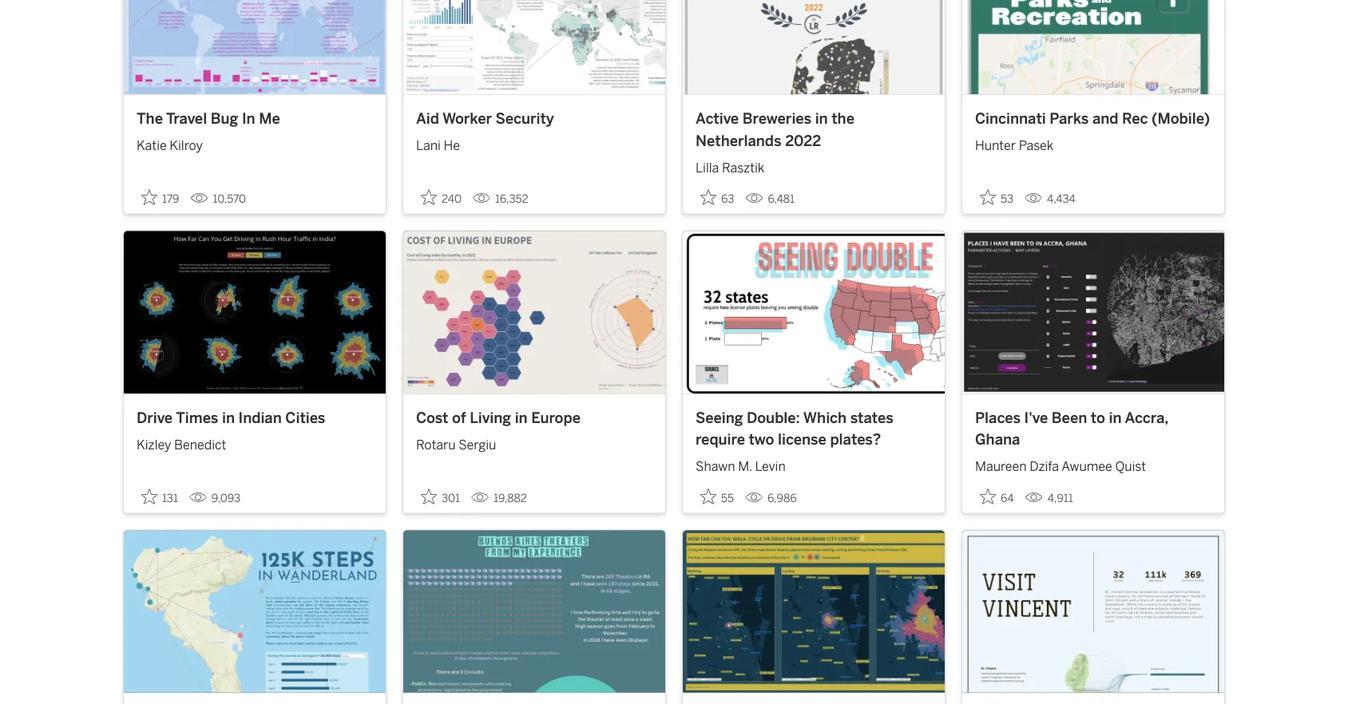 Task type: describe. For each thing, give the bounding box(es) containing it.
4,911 views element
[[1019, 486, 1080, 512]]

add favorite button for active breweries in the netherlands 2022
[[696, 185, 739, 210]]

19,882
[[494, 492, 527, 505]]

i've
[[1025, 409, 1048, 427]]

hunter pasek
[[976, 138, 1054, 153]]

maureen
[[976, 460, 1027, 475]]

6,481 views element
[[739, 186, 801, 212]]

lani
[[416, 138, 441, 153]]

(mobile)
[[1152, 110, 1210, 127]]

9,093 views element
[[183, 486, 247, 512]]

bug
[[211, 110, 238, 127]]

katie
[[137, 138, 167, 153]]

cost of living in europe link
[[416, 407, 653, 429]]

6,986 views element
[[739, 486, 804, 512]]

add favorite button for cincinnati parks and rec (mobile)
[[976, 185, 1019, 210]]

indian
[[239, 409, 282, 427]]

drive times in indian cities
[[137, 409, 326, 427]]

levin
[[755, 460, 786, 475]]

9,093
[[212, 492, 241, 505]]

kilroy
[[170, 138, 203, 153]]

cincinnati
[[976, 110, 1046, 127]]

kizley
[[137, 438, 171, 453]]

drive
[[137, 409, 173, 427]]

53
[[1001, 193, 1014, 206]]

in inside active breweries in the netherlands 2022
[[815, 110, 828, 127]]

cost
[[416, 409, 449, 427]]

4,434
[[1048, 193, 1076, 206]]

drive times in indian cities link
[[137, 407, 373, 429]]

been
[[1052, 409, 1088, 427]]

10,570 views element
[[184, 186, 253, 212]]

m.
[[738, 460, 753, 475]]

benedict
[[174, 438, 226, 453]]

me
[[259, 110, 280, 127]]

europe
[[531, 409, 581, 427]]

seeing
[[696, 409, 743, 427]]

which
[[804, 409, 847, 427]]

times
[[176, 409, 218, 427]]

16,352
[[495, 193, 529, 206]]

in inside places i've been to in accra, ghana
[[1109, 409, 1122, 427]]

active breweries in the netherlands 2022
[[696, 110, 855, 149]]

rotaru
[[416, 438, 456, 453]]

plates?
[[830, 431, 882, 449]]

breweries
[[743, 110, 812, 127]]

aid worker security link
[[416, 108, 653, 130]]

double:
[[747, 409, 800, 427]]

lilla
[[696, 160, 719, 175]]

places
[[976, 409, 1021, 427]]

aid worker security
[[416, 110, 554, 127]]

security
[[496, 110, 554, 127]]

maureen dzifa awumee quist
[[976, 460, 1147, 475]]

and
[[1093, 110, 1119, 127]]

4,434 views element
[[1019, 186, 1082, 212]]

in
[[242, 110, 255, 127]]

shawn m. levin
[[696, 460, 786, 475]]

add favorite button for aid worker security
[[416, 185, 467, 210]]

cities
[[285, 409, 326, 427]]

to
[[1091, 409, 1106, 427]]

places i've been to in accra, ghana link
[[976, 407, 1212, 451]]

shawn m. levin link
[[696, 451, 932, 477]]

lilla rasztik
[[696, 160, 765, 175]]

dzifa
[[1030, 460, 1059, 475]]

Add Favorite button
[[696, 484, 739, 510]]

katie kilroy link
[[137, 130, 373, 155]]

in inside cost of living in europe link
[[515, 409, 528, 427]]

of
[[452, 409, 466, 427]]

6,481
[[768, 193, 795, 206]]

two
[[749, 431, 775, 449]]

Add Favorite button
[[976, 484, 1019, 510]]

301
[[442, 492, 460, 505]]



Task type: vqa. For each thing, say whether or not it's contained in the screenshot.
the on the top
yes



Task type: locate. For each thing, give the bounding box(es) containing it.
add favorite button down lani he
[[416, 185, 467, 210]]

64
[[1001, 492, 1014, 505]]

travel
[[166, 110, 207, 127]]

require
[[696, 431, 745, 449]]

awumee
[[1062, 460, 1113, 475]]

179
[[162, 193, 179, 206]]

in
[[815, 110, 828, 127], [222, 409, 235, 427], [515, 409, 528, 427], [1109, 409, 1122, 427]]

maureen dzifa awumee quist link
[[976, 451, 1212, 477]]

active
[[696, 110, 739, 127]]

quist
[[1116, 460, 1147, 475]]

10,570
[[213, 193, 246, 206]]

in inside drive times in indian cities link
[[222, 409, 235, 427]]

cost of living in europe
[[416, 409, 581, 427]]

19,882 views element
[[465, 486, 534, 512]]

hunter
[[976, 138, 1016, 153]]

add favorite button down the hunter
[[976, 185, 1019, 210]]

Add Favorite button
[[416, 185, 467, 210], [696, 185, 739, 210], [976, 185, 1019, 210], [416, 484, 465, 510]]

in up rotaru sergiu link at the bottom
[[515, 409, 528, 427]]

seeing double: which states require two license plates?
[[696, 409, 894, 449]]

he
[[444, 138, 460, 153]]

240
[[442, 193, 462, 206]]

kizley benedict
[[137, 438, 226, 453]]

sergiu
[[459, 438, 496, 453]]

in right times on the bottom left of the page
[[222, 409, 235, 427]]

places i've been to in accra, ghana
[[976, 409, 1169, 449]]

4,911
[[1048, 492, 1074, 505]]

ghana
[[976, 431, 1021, 449]]

16,352 views element
[[467, 186, 535, 212]]

shawn
[[696, 460, 735, 475]]

the
[[137, 110, 163, 127]]

lani he
[[416, 138, 460, 153]]

add favorite button down lilla
[[696, 185, 739, 210]]

Add Favorite button
[[137, 484, 183, 510]]

63
[[721, 193, 735, 206]]

cincinnati parks and rec (mobile)
[[976, 110, 1210, 127]]

add favorite button for cost of living in europe
[[416, 484, 465, 510]]

kizley benedict link
[[137, 429, 373, 455]]

rotaru sergiu
[[416, 438, 496, 453]]

aid
[[416, 110, 439, 127]]

add favorite button containing 63
[[696, 185, 739, 210]]

parks
[[1050, 110, 1089, 127]]

states
[[851, 409, 894, 427]]

workbook thumbnail image
[[124, 0, 386, 94], [403, 0, 666, 94], [683, 0, 945, 94], [963, 0, 1225, 94], [124, 231, 386, 394], [403, 231, 666, 394], [683, 231, 945, 394], [963, 231, 1225, 394], [124, 531, 386, 693], [403, 531, 666, 693], [683, 531, 945, 693], [963, 531, 1225, 693]]

netherlands
[[696, 132, 782, 149]]

accra,
[[1125, 409, 1169, 427]]

seeing double: which states require two license plates? link
[[696, 407, 932, 451]]

katie kilroy
[[137, 138, 203, 153]]

rotaru sergiu link
[[416, 429, 653, 455]]

license
[[778, 431, 827, 449]]

in left the the
[[815, 110, 828, 127]]

the
[[832, 110, 855, 127]]

lani he link
[[416, 130, 653, 155]]

131
[[162, 492, 178, 505]]

hunter pasek link
[[976, 130, 1212, 155]]

in right "to" at the bottom of page
[[1109, 409, 1122, 427]]

pasek
[[1019, 138, 1054, 153]]

worker
[[443, 110, 492, 127]]

2022
[[786, 132, 822, 149]]

active breweries in the netherlands 2022 link
[[696, 108, 932, 152]]

rec
[[1123, 110, 1148, 127]]

lilla rasztik link
[[696, 152, 932, 177]]

cincinnati parks and rec (mobile) link
[[976, 108, 1212, 130]]

living
[[470, 409, 511, 427]]

Add Favorite button
[[137, 185, 184, 210]]

55
[[721, 492, 734, 505]]

rasztik
[[722, 160, 765, 175]]

add favorite button containing 240
[[416, 185, 467, 210]]

the travel bug in me link
[[137, 108, 373, 130]]

6,986
[[768, 492, 797, 505]]

add favorite button containing 301
[[416, 484, 465, 510]]

add favorite button containing 53
[[976, 185, 1019, 210]]

add favorite button down rotaru
[[416, 484, 465, 510]]

the travel bug in me
[[137, 110, 280, 127]]



